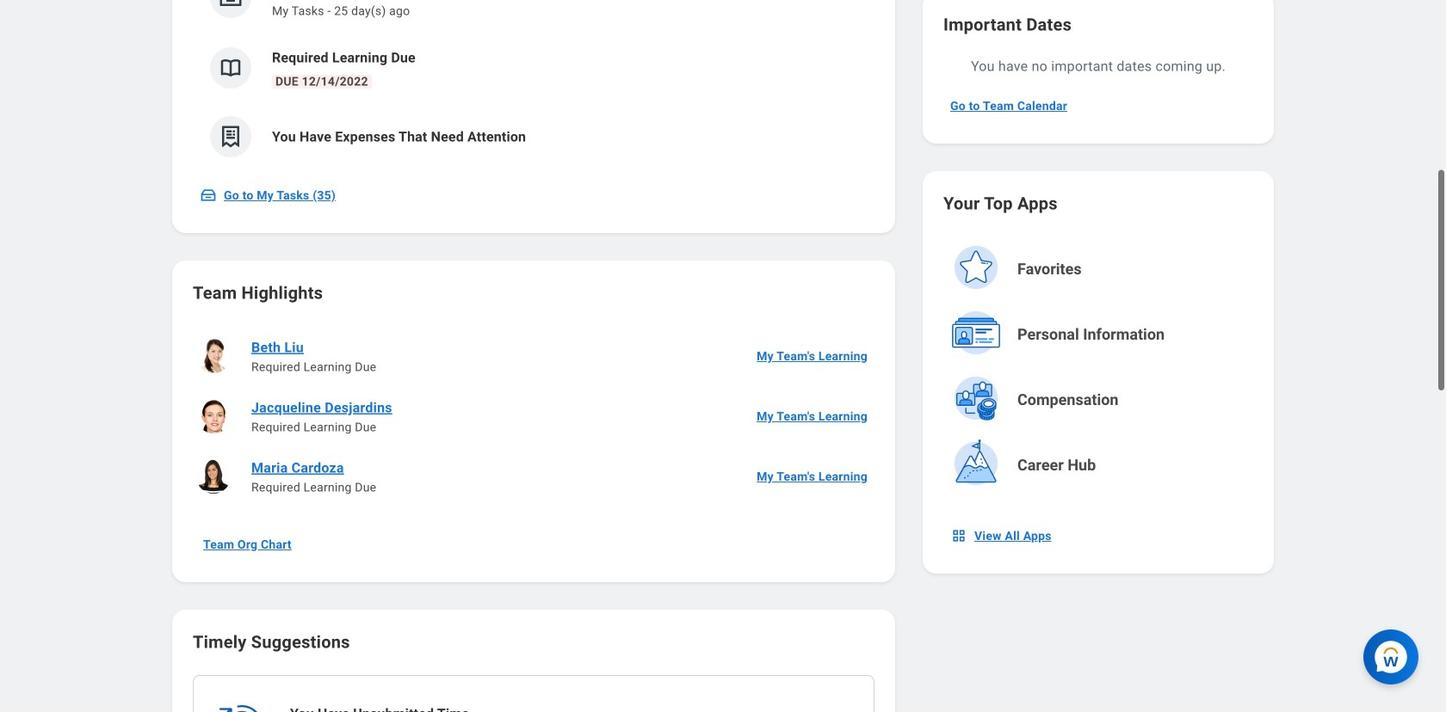 Task type: describe. For each thing, give the bounding box(es) containing it.
1 horizontal spatial inbox image
[[218, 0, 244, 10]]

2 list from the top
[[193, 326, 875, 507]]

1 list from the top
[[193, 0, 875, 171]]

nbox image
[[950, 528, 968, 545]]



Task type: vqa. For each thing, say whether or not it's contained in the screenshot.
nbox icon
yes



Task type: locate. For each thing, give the bounding box(es) containing it.
list
[[193, 0, 875, 171], [193, 326, 875, 507]]

1 vertical spatial inbox image
[[200, 187, 217, 204]]

dashboard expenses image
[[218, 124, 244, 150]]

book open image
[[218, 55, 244, 81]]

0 vertical spatial inbox image
[[218, 0, 244, 10]]

inbox image
[[218, 0, 244, 10], [200, 187, 217, 204]]

0 vertical spatial list
[[193, 0, 875, 171]]

1 vertical spatial list
[[193, 326, 875, 507]]

0 horizontal spatial inbox image
[[200, 187, 217, 204]]



